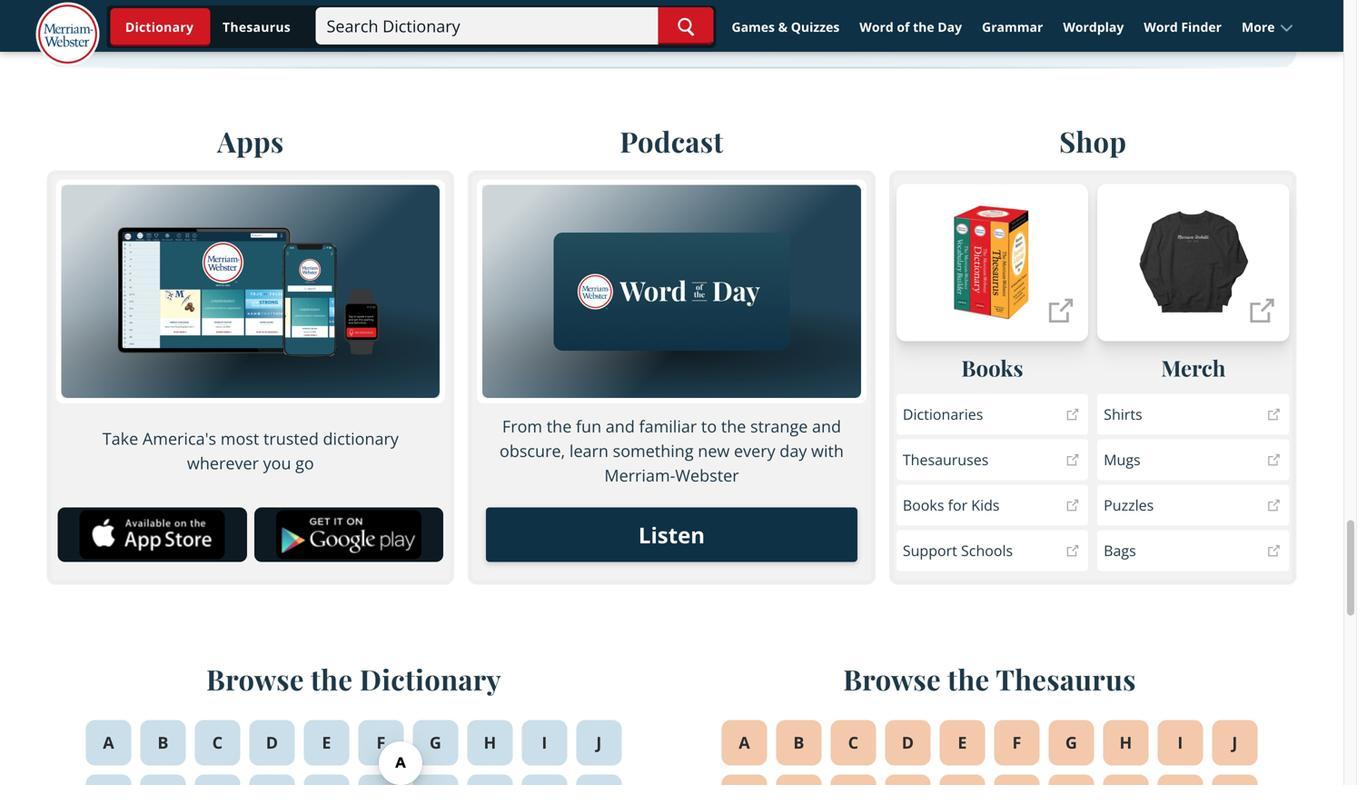 Task type: locate. For each thing, give the bounding box(es) containing it.
1 horizontal spatial books
[[962, 353, 1024, 382]]

0 horizontal spatial g link
[[413, 720, 458, 766]]

1 horizontal spatial d link
[[886, 720, 931, 766]]

dictionaries
[[903, 404, 984, 424]]

2 b link from the left
[[776, 720, 822, 766]]

e
[[322, 732, 331, 754], [958, 732, 967, 754]]

2 h from the left
[[1120, 732, 1133, 754]]

0 vertical spatial books
[[962, 353, 1024, 382]]

j for thesaurus
[[1233, 732, 1238, 754]]

0 horizontal spatial word
[[860, 18, 894, 35]]

familiar
[[639, 415, 697, 437]]

1 word from the left
[[860, 18, 894, 35]]

b link for browse the thesaurus
[[776, 720, 822, 766]]

f for thesaurus
[[1013, 732, 1022, 754]]

1 h link from the left
[[468, 720, 513, 766]]

1 i link from the left
[[522, 720, 567, 766]]

0 horizontal spatial h
[[484, 732, 497, 754]]

1 horizontal spatial b
[[794, 732, 805, 754]]

0 horizontal spatial j
[[596, 732, 602, 754]]

f link down browse the thesaurus
[[995, 720, 1040, 766]]

0 horizontal spatial h link
[[468, 720, 513, 766]]

h link for dictionary
[[468, 720, 513, 766]]

1 a from the left
[[103, 732, 114, 754]]

e link for dictionary
[[304, 720, 349, 766]]

0 horizontal spatial i link
[[522, 720, 567, 766]]

b link for browse the dictionary
[[140, 720, 186, 766]]

f link for thesaurus
[[995, 720, 1040, 766]]

1 g link from the left
[[413, 720, 458, 766]]

g link
[[413, 720, 458, 766], [1049, 720, 1094, 766]]

d link
[[249, 720, 295, 766], [886, 720, 931, 766]]

1 h from the left
[[484, 732, 497, 754]]

2 i from the left
[[1178, 732, 1184, 754]]

0 horizontal spatial f
[[377, 732, 386, 754]]

browse the thesaurus
[[843, 660, 1137, 698]]

e down browse the dictionary
[[322, 732, 331, 754]]

h down the dictionary
[[484, 732, 497, 754]]

1 horizontal spatial f
[[1013, 732, 1022, 754]]

c
[[212, 732, 223, 754], [848, 732, 859, 754]]

thesaurus
[[996, 660, 1137, 698]]

a link for browse the dictionary
[[86, 720, 131, 766]]

1 g from the left
[[430, 732, 442, 754]]

books for kids link
[[897, 485, 1089, 526]]

i link for browse the thesaurus
[[1158, 720, 1204, 766]]

1 horizontal spatial j link
[[1213, 720, 1258, 766]]

0 horizontal spatial and
[[606, 415, 635, 437]]

1 b link from the left
[[140, 720, 186, 766]]

1 horizontal spatial i link
[[1158, 720, 1204, 766]]

the for browse the thesaurus
[[948, 660, 990, 698]]

dictionary
[[360, 660, 502, 698]]

1 horizontal spatial and
[[812, 415, 841, 437]]

webster
[[676, 464, 739, 486]]

puzzles
[[1104, 495, 1154, 515]]

i
[[542, 732, 548, 754], [1178, 732, 1184, 754]]

and right fun
[[606, 415, 635, 437]]

a for browse the thesaurus
[[739, 732, 750, 754]]

1 horizontal spatial word
[[1144, 18, 1178, 35]]

1 e from the left
[[322, 732, 331, 754]]

1 horizontal spatial a
[[739, 732, 750, 754]]

2 d from the left
[[902, 732, 914, 754]]

kids
[[972, 495, 1000, 515]]

a link
[[86, 720, 131, 766], [722, 720, 767, 766]]

g down thesaurus
[[1066, 732, 1078, 754]]

0 horizontal spatial c link
[[195, 720, 240, 766]]

2 g from the left
[[1066, 732, 1078, 754]]

of
[[897, 18, 910, 35]]

1 j from the left
[[596, 732, 602, 754]]

1 horizontal spatial g
[[1066, 732, 1078, 754]]

books up the dictionaries link
[[962, 353, 1024, 382]]

1 horizontal spatial c link
[[831, 720, 876, 766]]

2 d link from the left
[[886, 720, 931, 766]]

0 horizontal spatial a
[[103, 732, 114, 754]]

merriam webster - established 1828 image
[[36, 2, 99, 67]]

2 g link from the left
[[1049, 720, 1094, 766]]

f link for dictionary
[[358, 720, 404, 766]]

h link
[[468, 720, 513, 766], [1104, 720, 1149, 766]]

most
[[221, 427, 259, 450]]

1 horizontal spatial a link
[[722, 720, 767, 766]]

&
[[778, 18, 788, 35]]

0 horizontal spatial d link
[[249, 720, 295, 766]]

b for browse the dictionary
[[158, 732, 169, 754]]

merriam-
[[605, 464, 676, 486]]

word finder
[[1144, 18, 1222, 35]]

a link for browse the thesaurus
[[722, 720, 767, 766]]

2 b from the left
[[794, 732, 805, 754]]

1 horizontal spatial f link
[[995, 720, 1040, 766]]

b
[[158, 732, 169, 754], [794, 732, 805, 754]]

support
[[903, 541, 958, 560]]

more
[[1242, 18, 1275, 35]]

0 horizontal spatial e link
[[304, 720, 349, 766]]

1 vertical spatial books
[[903, 495, 945, 515]]

2 c link from the left
[[831, 720, 876, 766]]

thesauruses
[[903, 450, 989, 469]]

h down thesaurus
[[1120, 732, 1133, 754]]

2 c from the left
[[848, 732, 859, 754]]

and up with
[[812, 415, 841, 437]]

0 horizontal spatial b
[[158, 732, 169, 754]]

word left the of
[[860, 18, 894, 35]]

1 i from the left
[[542, 732, 548, 754]]

f link
[[358, 720, 404, 766], [995, 720, 1040, 766]]

2 e from the left
[[958, 732, 967, 754]]

0 horizontal spatial a link
[[86, 720, 131, 766]]

listen link
[[486, 508, 858, 562]]

more button
[[1234, 11, 1303, 43]]

b link
[[140, 720, 186, 766], [776, 720, 822, 766]]

h link down the dictionary
[[468, 720, 513, 766]]

1 a link from the left
[[86, 720, 131, 766]]

2 browse from the left
[[843, 660, 941, 698]]

bags
[[1104, 541, 1136, 560]]

1 e link from the left
[[304, 720, 349, 766]]

1 horizontal spatial browse
[[843, 660, 941, 698]]

h for browse the dictionary
[[484, 732, 497, 754]]

2 f link from the left
[[995, 720, 1040, 766]]

a
[[103, 732, 114, 754], [739, 732, 750, 754]]

grammar link
[[974, 11, 1052, 43]]

e link down browse the thesaurus
[[940, 720, 985, 766]]

1 browse from the left
[[206, 660, 304, 698]]

h
[[484, 732, 497, 754], [1120, 732, 1133, 754]]

1 horizontal spatial e link
[[940, 720, 985, 766]]

1 horizontal spatial g link
[[1049, 720, 1094, 766]]

0 horizontal spatial j link
[[577, 720, 622, 766]]

j link for dictionary
[[577, 720, 622, 766]]

schools
[[961, 541, 1013, 560]]

games & quizzes link
[[724, 11, 848, 43]]

2 word from the left
[[1144, 18, 1178, 35]]

1 horizontal spatial b link
[[776, 720, 822, 766]]

browse
[[206, 660, 304, 698], [843, 660, 941, 698]]

i for thesaurus
[[1178, 732, 1184, 754]]

2 a link from the left
[[722, 720, 767, 766]]

thesauruses link
[[897, 439, 1089, 480]]

books left for
[[903, 495, 945, 515]]

1 horizontal spatial d
[[902, 732, 914, 754]]

2 h link from the left
[[1104, 720, 1149, 766]]

and
[[606, 415, 635, 437], [812, 415, 841, 437]]

1 horizontal spatial j
[[1233, 732, 1238, 754]]

j link
[[577, 720, 622, 766], [1213, 720, 1258, 766]]

2 j link from the left
[[1213, 720, 1258, 766]]

1 horizontal spatial e
[[958, 732, 967, 754]]

1 horizontal spatial h link
[[1104, 720, 1149, 766]]

dictionary
[[323, 427, 399, 450]]

2 f from the left
[[1013, 732, 1022, 754]]

f for dictionary
[[377, 732, 386, 754]]

g
[[430, 732, 442, 754], [1066, 732, 1078, 754]]

1 f from the left
[[377, 732, 386, 754]]

d
[[266, 732, 278, 754], [902, 732, 914, 754]]

books
[[962, 353, 1024, 382], [903, 495, 945, 515]]

0 horizontal spatial browse
[[206, 660, 304, 698]]

from
[[502, 415, 543, 437]]

0 horizontal spatial f link
[[358, 720, 404, 766]]

c for browse the dictionary
[[212, 732, 223, 754]]

1 horizontal spatial c
[[848, 732, 859, 754]]

e down browse the thesaurus
[[958, 732, 967, 754]]

1 d link from the left
[[249, 720, 295, 766]]

toggle search dictionary/thesaurus image
[[110, 8, 210, 46]]

1 f link from the left
[[358, 720, 404, 766]]

2 a from the left
[[739, 732, 750, 754]]

j link for thesaurus
[[1213, 720, 1258, 766]]

1 b from the left
[[158, 732, 169, 754]]

g link down the dictionary
[[413, 720, 458, 766]]

1 horizontal spatial i
[[1178, 732, 1184, 754]]

0 horizontal spatial books
[[903, 495, 945, 515]]

j
[[596, 732, 602, 754], [1233, 732, 1238, 754]]

i link
[[522, 720, 567, 766], [1158, 720, 1204, 766]]

2 e link from the left
[[940, 720, 985, 766]]

f down browse the thesaurus
[[1013, 732, 1022, 754]]

h link down thesaurus
[[1104, 720, 1149, 766]]

0 horizontal spatial e
[[322, 732, 331, 754]]

0 horizontal spatial c
[[212, 732, 223, 754]]

2 j from the left
[[1233, 732, 1238, 754]]

c link
[[195, 720, 240, 766], [831, 720, 876, 766]]

apps
[[217, 122, 284, 160]]

1 j link from the left
[[577, 720, 622, 766]]

2 i link from the left
[[1158, 720, 1204, 766]]

h for browse the thesaurus
[[1120, 732, 1133, 754]]

0 horizontal spatial i
[[542, 732, 548, 754]]

g down the dictionary
[[430, 732, 442, 754]]

with
[[811, 440, 844, 462]]

shirts link
[[1098, 394, 1290, 435]]

1 horizontal spatial h
[[1120, 732, 1133, 754]]

d link for browse the dictionary
[[249, 720, 295, 766]]

you
[[263, 452, 291, 474]]

d for browse the dictionary
[[266, 732, 278, 754]]

day
[[780, 440, 807, 462]]

1 c link from the left
[[195, 720, 240, 766]]

word
[[860, 18, 894, 35], [1144, 18, 1178, 35]]

word left finder
[[1144, 18, 1178, 35]]

e link down browse the dictionary
[[304, 720, 349, 766]]

g link down thesaurus
[[1049, 720, 1094, 766]]

0 horizontal spatial g
[[430, 732, 442, 754]]

the
[[913, 18, 935, 35], [547, 415, 572, 437], [721, 415, 746, 437], [311, 660, 353, 698], [948, 660, 990, 698]]

e link
[[304, 720, 349, 766], [940, 720, 985, 766]]

f link down browse the dictionary
[[358, 720, 404, 766]]

the for from the fun and familiar to the strange and obscure, learn something new every day with merriam-webster
[[547, 415, 572, 437]]

1 d from the left
[[266, 732, 278, 754]]

f
[[377, 732, 386, 754], [1013, 732, 1022, 754]]

0 horizontal spatial d
[[266, 732, 278, 754]]

books for kids
[[903, 495, 1000, 515]]

0 horizontal spatial b link
[[140, 720, 186, 766]]

1 c from the left
[[212, 732, 223, 754]]

fun
[[576, 415, 602, 437]]

word for word finder
[[1144, 18, 1178, 35]]

c link for browse the dictionary
[[195, 720, 240, 766]]

i for dictionary
[[542, 732, 548, 754]]

f down browse the dictionary
[[377, 732, 386, 754]]

books for books
[[962, 353, 1024, 382]]



Task type: describe. For each thing, give the bounding box(es) containing it.
trusted
[[263, 427, 319, 450]]

dictionaries link
[[897, 394, 1089, 435]]

shirts
[[1104, 404, 1143, 424]]

obscure,
[[500, 440, 565, 462]]

word for word of the day
[[860, 18, 894, 35]]

finder
[[1182, 18, 1222, 35]]

games
[[732, 18, 775, 35]]

e link for thesaurus
[[940, 720, 985, 766]]

games & quizzes
[[732, 18, 840, 35]]

bags link
[[1098, 530, 1290, 571]]

browse for browse the dictionary
[[206, 660, 304, 698]]

word of the day
[[860, 18, 962, 35]]

e for dictionary
[[322, 732, 331, 754]]

app store image
[[80, 510, 225, 559]]

d link for browse the thesaurus
[[886, 720, 931, 766]]

podcast
[[620, 122, 724, 160]]

i link for browse the dictionary
[[522, 720, 567, 766]]

browse for browse the thesaurus
[[843, 660, 941, 698]]

listen
[[639, 520, 705, 550]]

play store image
[[276, 510, 422, 559]]

2 and from the left
[[812, 415, 841, 437]]

g link for browse the dictionary
[[413, 720, 458, 766]]

america's
[[143, 427, 216, 450]]

c for browse the thesaurus
[[848, 732, 859, 754]]

from the fun and familiar to the strange and obscure, learn something new every day with merriam-webster
[[500, 415, 844, 486]]

puzzles link
[[1098, 485, 1290, 526]]

learn
[[570, 440, 609, 462]]

g for browse the thesaurus
[[1066, 732, 1078, 754]]

c link for browse the thesaurus
[[831, 720, 876, 766]]

g for browse the dictionary
[[430, 732, 442, 754]]

Search search field
[[316, 7, 714, 45]]

browse the dictionary
[[206, 660, 502, 698]]

grammar
[[982, 18, 1043, 35]]

go
[[295, 452, 314, 474]]

merch
[[1162, 353, 1226, 382]]

new
[[698, 440, 730, 462]]

wherever
[[187, 452, 259, 474]]

b for browse the thesaurus
[[794, 732, 805, 754]]

strange
[[751, 415, 808, 437]]

g link for browse the thesaurus
[[1049, 720, 1094, 766]]

e for thesaurus
[[958, 732, 967, 754]]

h link for thesaurus
[[1104, 720, 1149, 766]]

wordplay
[[1063, 18, 1124, 35]]

wordplay link
[[1055, 11, 1132, 43]]

1 and from the left
[[606, 415, 635, 437]]

j for dictionary
[[596, 732, 602, 754]]

every
[[734, 440, 776, 462]]

for
[[948, 495, 968, 515]]

d for browse the thesaurus
[[902, 732, 914, 754]]

search word image
[[677, 17, 695, 36]]

support schools link
[[897, 530, 1089, 571]]

to
[[701, 415, 717, 437]]

take
[[102, 427, 138, 450]]

merriam-webster logo link
[[36, 2, 99, 67]]

support schools
[[903, 541, 1013, 560]]

books for books for kids
[[903, 495, 945, 515]]

something
[[613, 440, 694, 462]]

mugs
[[1104, 450, 1141, 469]]

shop
[[1060, 122, 1127, 160]]

the for browse the dictionary
[[311, 660, 353, 698]]

a for browse the dictionary
[[103, 732, 114, 754]]

quizzes
[[791, 18, 840, 35]]

word of the day link
[[852, 11, 971, 43]]

take america's most trusted dictionary wherever you go
[[102, 427, 399, 474]]

day
[[938, 18, 962, 35]]

mugs link
[[1098, 439, 1290, 480]]

word finder link
[[1136, 11, 1230, 43]]



Task type: vqa. For each thing, say whether or not it's contained in the screenshot.
From the fun and familiar to the strange and obscure, learn something new every day with Merriam-Webster
yes



